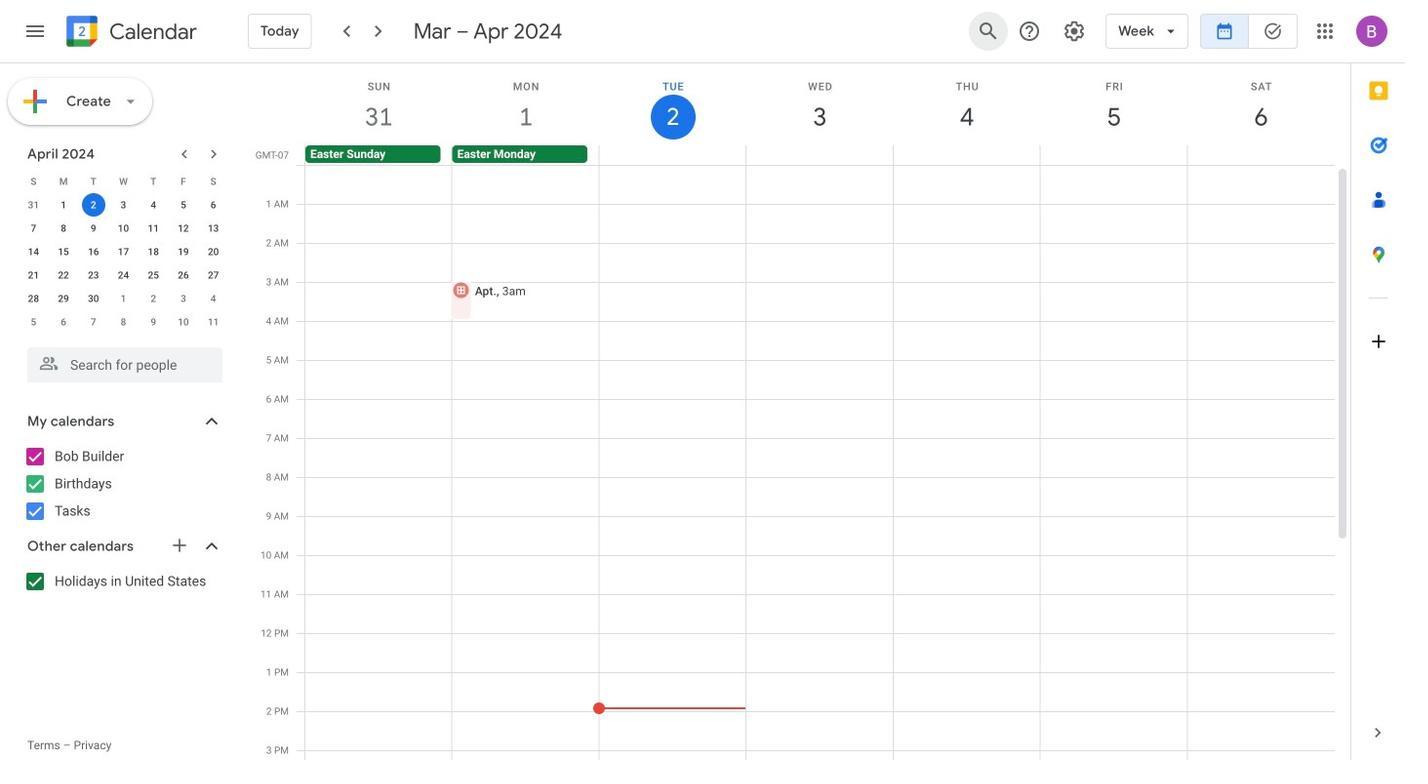 Task type: locate. For each thing, give the bounding box(es) containing it.
20 element
[[202, 240, 225, 263]]

row group
[[19, 193, 228, 334]]

8 element
[[52, 217, 75, 240]]

9 element
[[82, 217, 105, 240]]

28 element
[[22, 287, 45, 310]]

calendar element
[[62, 12, 197, 55]]

may 10 element
[[172, 310, 195, 334]]

17 element
[[112, 240, 135, 263]]

26 element
[[172, 263, 195, 287]]

may 8 element
[[112, 310, 135, 334]]

None search field
[[0, 340, 242, 383]]

16 element
[[82, 240, 105, 263]]

6 element
[[202, 193, 225, 217]]

may 3 element
[[172, 287, 195, 310]]

heading
[[105, 20, 197, 43]]

may 5 element
[[22, 310, 45, 334]]

1 element
[[52, 193, 75, 217]]

3 element
[[112, 193, 135, 217]]

may 2 element
[[142, 287, 165, 310]]

11 element
[[142, 217, 165, 240]]

row
[[297, 145, 1351, 165], [297, 165, 1335, 760], [19, 170, 228, 193], [19, 193, 228, 217], [19, 217, 228, 240], [19, 240, 228, 263], [19, 263, 228, 287], [19, 287, 228, 310], [19, 310, 228, 334]]

may 4 element
[[202, 287, 225, 310]]

may 7 element
[[82, 310, 105, 334]]

may 6 element
[[52, 310, 75, 334]]

grid
[[250, 63, 1351, 760]]

27 element
[[202, 263, 225, 287]]

30 element
[[82, 287, 105, 310]]

april 2024 grid
[[19, 170, 228, 334]]

march 31 element
[[22, 193, 45, 217]]

cell
[[599, 145, 746, 165], [746, 145, 893, 165], [893, 145, 1040, 165], [1040, 145, 1187, 165], [1187, 145, 1334, 165], [305, 165, 453, 760], [451, 165, 600, 760], [593, 165, 747, 760], [747, 165, 894, 760], [894, 165, 1041, 760], [1041, 165, 1188, 760], [1188, 165, 1335, 760], [78, 193, 108, 217]]

may 11 element
[[202, 310, 225, 334]]

5 element
[[172, 193, 195, 217]]

may 9 element
[[142, 310, 165, 334]]

2, today element
[[82, 193, 105, 217]]

tab list
[[1352, 63, 1405, 706]]



Task type: describe. For each thing, give the bounding box(es) containing it.
29 element
[[52, 287, 75, 310]]

support image
[[1018, 20, 1041, 43]]

13 element
[[202, 217, 225, 240]]

may 1 element
[[112, 287, 135, 310]]

Search for people text field
[[39, 347, 211, 383]]

19 element
[[172, 240, 195, 263]]

14 element
[[22, 240, 45, 263]]

my calendars list
[[4, 441, 242, 527]]

24 element
[[112, 263, 135, 287]]

23 element
[[82, 263, 105, 287]]

main drawer image
[[23, 20, 47, 43]]

22 element
[[52, 263, 75, 287]]

settings menu image
[[1063, 20, 1086, 43]]

21 element
[[22, 263, 45, 287]]

10 element
[[112, 217, 135, 240]]

15 element
[[52, 240, 75, 263]]

add other calendars image
[[170, 536, 189, 555]]

7 element
[[22, 217, 45, 240]]

12 element
[[172, 217, 195, 240]]

heading inside calendar element
[[105, 20, 197, 43]]

25 element
[[142, 263, 165, 287]]

18 element
[[142, 240, 165, 263]]

cell inside april 2024 grid
[[78, 193, 108, 217]]

4 element
[[142, 193, 165, 217]]



Task type: vqa. For each thing, say whether or not it's contained in the screenshot.
23 element
yes



